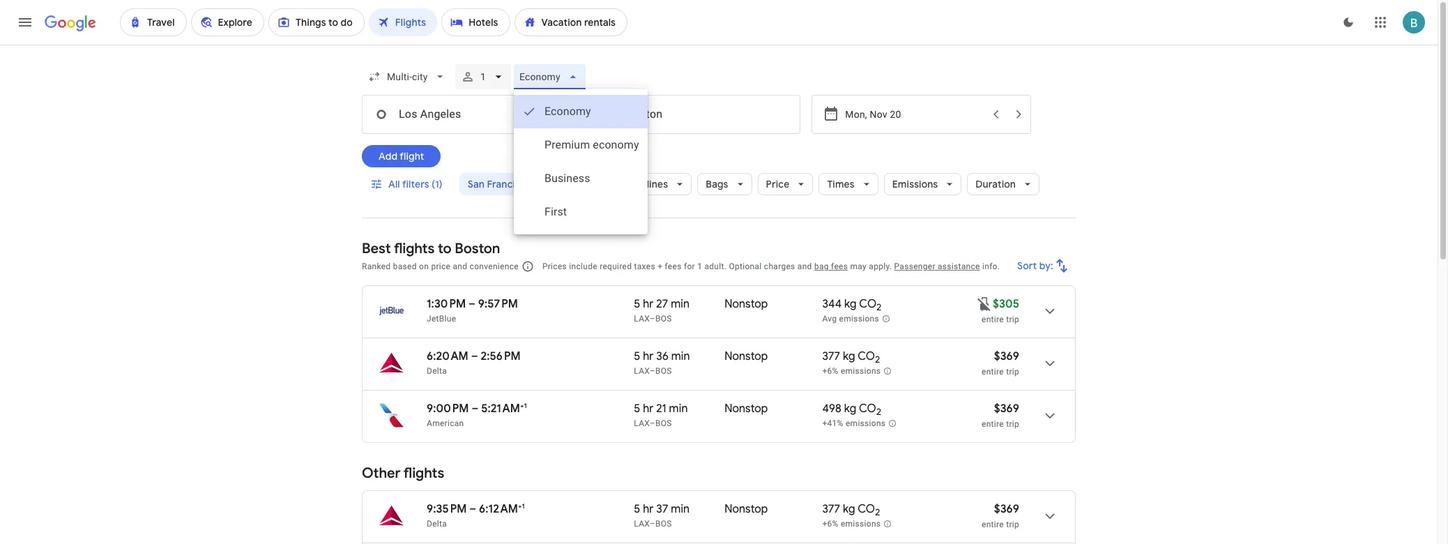 Task type: vqa. For each thing, say whether or not it's contained in the screenshot.
Thumbnail image for Microsoft Corp
no



Task type: describe. For each thing, give the bounding box(es) containing it.
– inside 5 hr 27 min lax – bos
[[650, 314, 656, 324]]

kg for 5 hr 37 min
[[843, 502, 856, 516]]

5 hr 37 min lax – bos
[[634, 502, 690, 529]]

lax for 5 hr 21 min
[[634, 419, 650, 428]]

airlines button
[[625, 167, 692, 201]]

21
[[657, 402, 667, 416]]

5 for 5 hr 36 min
[[634, 350, 641, 363]]

flight details. leaves los angeles international airport at 6:20 am on monday, november 20 and arrives at boston logan international airport at 2:56 pm on monday, november 20. image
[[1034, 347, 1067, 380]]

$369 for 5 hr 37 min
[[995, 502, 1020, 516]]

optional
[[729, 262, 762, 271]]

times
[[828, 178, 855, 190]]

may
[[851, 262, 867, 271]]

2 for 5 hr 36 min
[[876, 354, 881, 366]]

entire for 5 hr 21 min
[[982, 419, 1005, 429]]

Arrival time: 9:57 PM. text field
[[478, 297, 518, 311]]

305 US dollars text field
[[993, 297, 1020, 311]]

flight details. leaves los angeles international airport at 9:35 pm on monday, november 20 and arrives at boston logan international airport at 6:12 am on tuesday, november 21. image
[[1034, 500, 1067, 533]]

all
[[389, 178, 400, 190]]

+ for 5 hr 21 min
[[520, 401, 524, 410]]

lax for 5 hr 36 min
[[634, 366, 650, 376]]

apply.
[[869, 262, 892, 271]]

nonstop for 5 hr 36 min
[[725, 350, 768, 363]]

other flights
[[362, 465, 445, 482]]

charges
[[764, 262, 796, 271]]

co for 5 hr 36 min
[[858, 350, 876, 363]]

– inside the 9:35 pm – 6:12 am + 1
[[470, 502, 477, 516]]

377 kg co 2 for 5 hr 37 min
[[823, 502, 881, 518]]

1 option from the top
[[514, 95, 648, 128]]

5 for 5 hr 21 min
[[634, 402, 641, 416]]

entire trip
[[982, 315, 1020, 324]]

9:35 pm – 6:12 am + 1
[[427, 502, 525, 516]]

498 kg co 2
[[823, 402, 882, 418]]

$369 entire trip for 5 hr 37 min
[[982, 502, 1020, 529]]

entire for 5 hr 36 min
[[982, 367, 1005, 377]]

prices
[[543, 262, 567, 271]]

5 hr 21 min lax – bos
[[634, 402, 688, 428]]

Departure time: 1:30 PM. text field
[[427, 297, 466, 311]]

2 and from the left
[[798, 262, 813, 271]]

boston
[[455, 240, 500, 257]]

Departure time: 9:35 PM. text field
[[427, 502, 467, 516]]

leaves los angeles international airport at 9:35 pm on monday, november 20 and arrives at boston logan international airport at 6:12 am on tuesday, november 21. element
[[427, 502, 525, 516]]

ranked
[[362, 262, 391, 271]]

entire for 5 hr 37 min
[[982, 520, 1005, 529]]

avg emissions
[[823, 314, 880, 324]]

best
[[362, 240, 391, 257]]

min for 5 hr 36 min
[[672, 350, 690, 363]]

377 for 5 hr 37 min
[[823, 502, 841, 516]]

san francisco button
[[460, 167, 556, 201]]

this price for this flight doesn't include overhead bin access. if you need a carry-on bag, use the bags filter to update prices. image
[[977, 295, 993, 312]]

– inside 5 hr 21 min lax – bos
[[650, 419, 656, 428]]

passenger assistance button
[[895, 262, 981, 271]]

times button
[[819, 167, 879, 201]]

kg for 5 hr 21 min
[[845, 402, 857, 416]]

9:00 pm
[[427, 402, 469, 416]]

2 for 5 hr 37 min
[[876, 507, 881, 518]]

filters
[[402, 178, 430, 190]]

bos for 21
[[656, 419, 672, 428]]

nonstop for 5 hr 37 min
[[725, 502, 768, 516]]

hr for 37
[[643, 502, 654, 516]]

+41%
[[823, 419, 844, 428]]

5 for 5 hr 37 min
[[634, 502, 641, 516]]

nonstop flight. element for 5 hr 21 min
[[725, 402, 768, 418]]

assistance
[[938, 262, 981, 271]]

avg
[[823, 314, 837, 324]]

emissions
[[893, 178, 939, 190]]

add
[[379, 150, 398, 163]]

jetblue
[[427, 314, 456, 324]]

377 kg co 2 for 5 hr 36 min
[[823, 350, 881, 366]]

by:
[[1040, 260, 1054, 272]]

6:12 am
[[479, 502, 518, 516]]

bag fees button
[[815, 262, 848, 271]]

american
[[427, 419, 464, 428]]

1 and from the left
[[453, 262, 468, 271]]

3 option from the top
[[514, 162, 648, 195]]

co for 5 hr 21 min
[[859, 402, 877, 416]]

2 delta from the top
[[427, 519, 447, 529]]

$369 for 5 hr 21 min
[[995, 402, 1020, 416]]

+6% for 5 hr 36 min
[[823, 366, 839, 376]]

1 trip from the top
[[1007, 315, 1020, 324]]

hr for 27
[[643, 297, 654, 311]]

for
[[684, 262, 695, 271]]

on
[[419, 262, 429, 271]]

kg for 5 hr 27 min
[[845, 297, 857, 311]]

convenience
[[470, 262, 519, 271]]

Arrival time: 6:12 AM on  Tuesday, November 21. text field
[[479, 502, 525, 516]]

498
[[823, 402, 842, 416]]

37
[[657, 502, 669, 516]]

369 us dollars text field for 5 hr 36 min
[[995, 350, 1020, 363]]

change appearance image
[[1332, 6, 1366, 39]]

344 kg co 2
[[823, 297, 882, 313]]

trip for 5 hr 37 min
[[1007, 520, 1020, 529]]

bag
[[815, 262, 829, 271]]

9:35 pm
[[427, 502, 467, 516]]

learn more about ranking image
[[522, 260, 534, 273]]

1:30 pm
[[427, 297, 466, 311]]

$369 entire trip for 5 hr 36 min
[[982, 350, 1020, 377]]

stops
[[570, 178, 596, 190]]

main content containing best flights to boston
[[362, 230, 1076, 544]]

nonstop for 5 hr 27 min
[[725, 297, 768, 311]]

– inside 5 hr 36 min lax – bos
[[650, 366, 656, 376]]

1:30 pm – 9:57 pm jetblue
[[427, 297, 518, 324]]

2 for 5 hr 21 min
[[877, 406, 882, 418]]

add flight button
[[362, 145, 441, 167]]

6:20 am
[[427, 350, 469, 363]]

min for 5 hr 37 min
[[671, 502, 690, 516]]

based
[[393, 262, 417, 271]]

total duration 5 hr 37 min. element
[[634, 502, 725, 518]]

price
[[431, 262, 451, 271]]

duration
[[976, 178, 1016, 190]]

+6% for 5 hr 37 min
[[823, 519, 839, 529]]

sort by:
[[1018, 260, 1054, 272]]

price
[[766, 178, 790, 190]]

kg for 5 hr 36 min
[[843, 350, 856, 363]]

$305
[[993, 297, 1020, 311]]

loading results progress bar
[[0, 45, 1439, 47]]

co for 5 hr 27 min
[[860, 297, 877, 311]]

emissions button
[[884, 167, 962, 201]]

hr for 36
[[643, 350, 654, 363]]

344
[[823, 297, 842, 311]]



Task type: locate. For each thing, give the bounding box(es) containing it.
+ for 5 hr 37 min
[[518, 502, 522, 511]]

to
[[438, 240, 452, 257]]

1 vertical spatial 369 us dollars text field
[[995, 502, 1020, 516]]

1 377 from the top
[[823, 350, 841, 363]]

2 377 from the top
[[823, 502, 841, 516]]

ranked based on price and convenience
[[362, 262, 519, 271]]

– right departure time: 1:30 pm. text box
[[469, 297, 476, 311]]

(1)
[[432, 178, 443, 190]]

emissions for 5 hr 37 min
[[841, 519, 881, 529]]

3 nonstop flight. element from the top
[[725, 402, 768, 418]]

include
[[569, 262, 598, 271]]

flight details. leaves los angeles international airport at 1:30 pm on monday, november 20 and arrives at boston logan international airport at 9:57 pm on monday, november 20. image
[[1034, 294, 1067, 328]]

1 vertical spatial $369 entire trip
[[982, 402, 1020, 429]]

5 for 5 hr 27 min
[[634, 297, 641, 311]]

emissions for 5 hr 36 min
[[841, 366, 881, 376]]

trip for 5 hr 21 min
[[1007, 419, 1020, 429]]

2 vertical spatial $369 entire trip
[[982, 502, 1020, 529]]

flights for other
[[404, 465, 445, 482]]

leaves los angeles international airport at 6:20 am on monday, november 20 and arrives at boston logan international airport at 2:56 pm on monday, november 20. element
[[427, 350, 521, 363]]

377 for 5 hr 36 min
[[823, 350, 841, 363]]

2 for 5 hr 27 min
[[877, 302, 882, 313]]

min inside 5 hr 27 min lax – bos
[[671, 297, 690, 311]]

$369 entire trip left flight details. leaves los angeles international airport at 9:00 pm on monday, november 20 and arrives at boston logan international airport at 5:21 am on tuesday, november 21. icon
[[982, 402, 1020, 429]]

all filters (1)
[[389, 178, 443, 190]]

2 nonstop flight. element from the top
[[725, 350, 768, 366]]

2:56 pm
[[481, 350, 521, 363]]

1 $369 entire trip from the top
[[982, 350, 1020, 377]]

trip down 369 us dollars text box
[[1007, 419, 1020, 429]]

min for 5 hr 21 min
[[669, 402, 688, 416]]

main menu image
[[17, 14, 33, 31]]

bags
[[706, 178, 729, 190]]

1 hr from the top
[[643, 297, 654, 311]]

and left bag
[[798, 262, 813, 271]]

lax down "total duration 5 hr 36 min." element on the bottom of the page
[[634, 366, 650, 376]]

9:57 pm
[[478, 297, 518, 311]]

flights up departure time: 9:35 pm. text box
[[404, 465, 445, 482]]

1 inside 1 popup button
[[481, 71, 487, 82]]

lax down total duration 5 hr 21 min. "element" at the bottom of the page
[[634, 419, 650, 428]]

369 US dollars text field
[[995, 402, 1020, 416]]

lax for 5 hr 37 min
[[634, 519, 650, 529]]

trip for 5 hr 36 min
[[1007, 367, 1020, 377]]

369 US dollars text field
[[995, 350, 1020, 363], [995, 502, 1020, 516]]

3 entire from the top
[[982, 419, 1005, 429]]

bos down 27
[[656, 314, 672, 324]]

0 vertical spatial 377 kg co 2
[[823, 350, 881, 366]]

1 lax from the top
[[634, 314, 650, 324]]

+6% emissions
[[823, 366, 881, 376], [823, 519, 881, 529]]

bags button
[[698, 167, 752, 201]]

1 nonstop flight. element from the top
[[725, 297, 768, 313]]

0 vertical spatial $369
[[995, 350, 1020, 363]]

369 us dollars text field left flight details. leaves los angeles international airport at 9:35 pm on monday, november 20 and arrives at boston logan international airport at 6:12 am on tuesday, november 21. icon
[[995, 502, 1020, 516]]

+
[[658, 262, 663, 271], [520, 401, 524, 410], [518, 502, 522, 511]]

lax for 5 hr 27 min
[[634, 314, 650, 324]]

1 button
[[456, 60, 512, 93]]

$369 entire trip down entire trip
[[982, 350, 1020, 377]]

2 +6% from the top
[[823, 519, 839, 529]]

+ inside 9:00 pm – 5:21 am + 1
[[520, 401, 524, 410]]

9:00 pm – 5:21 am + 1
[[427, 401, 527, 416]]

3 $369 entire trip from the top
[[982, 502, 1020, 529]]

0 vertical spatial 377
[[823, 350, 841, 363]]

4 nonstop flight. element from the top
[[725, 502, 768, 518]]

2 hr from the top
[[643, 350, 654, 363]]

–
[[469, 297, 476, 311], [650, 314, 656, 324], [471, 350, 478, 363], [650, 366, 656, 376], [472, 402, 479, 416], [650, 419, 656, 428], [470, 502, 477, 516], [650, 519, 656, 529]]

leaves los angeles international airport at 1:30 pm on monday, november 20 and arrives at boston logan international airport at 9:57 pm on monday, november 20. element
[[427, 297, 518, 311]]

1 horizontal spatial fees
[[832, 262, 848, 271]]

1 vertical spatial +6%
[[823, 519, 839, 529]]

2
[[877, 302, 882, 313], [876, 354, 881, 366], [877, 406, 882, 418], [876, 507, 881, 518]]

bos for 37
[[656, 519, 672, 529]]

hr left 21
[[643, 402, 654, 416]]

emissions for 5 hr 21 min
[[846, 419, 886, 428]]

Arrival time: 2:56 PM. text field
[[481, 350, 521, 363]]

5 inside 5 hr 21 min lax – bos
[[634, 402, 641, 416]]

kg inside 498 kg co 2
[[845, 402, 857, 416]]

flights for best
[[394, 240, 435, 257]]

+41% emissions
[[823, 419, 886, 428]]

lax inside 5 hr 36 min lax – bos
[[634, 366, 650, 376]]

flight
[[400, 150, 424, 163]]

delta down 9:35 pm at left bottom
[[427, 519, 447, 529]]

5 hr 27 min lax – bos
[[634, 297, 690, 324]]

entire left flight details. leaves los angeles international airport at 9:35 pm on monday, november 20 and arrives at boston logan international airport at 6:12 am on tuesday, november 21. icon
[[982, 520, 1005, 529]]

emissions
[[840, 314, 880, 324], [841, 366, 881, 376], [846, 419, 886, 428], [841, 519, 881, 529]]

duration button
[[968, 167, 1040, 201]]

1 vertical spatial +
[[520, 401, 524, 410]]

total duration 5 hr 21 min. element
[[634, 402, 725, 418]]

2 entire from the top
[[982, 367, 1005, 377]]

1 vertical spatial $369
[[995, 402, 1020, 416]]

taxes
[[635, 262, 656, 271]]

lax
[[634, 314, 650, 324], [634, 366, 650, 376], [634, 419, 650, 428], [634, 519, 650, 529]]

prices include required taxes + fees for 1 adult. optional charges and bag fees may apply. passenger assistance
[[543, 262, 981, 271]]

377
[[823, 350, 841, 363], [823, 502, 841, 516]]

nonstop flight. element for 5 hr 37 min
[[725, 502, 768, 518]]

4 trip from the top
[[1007, 520, 1020, 529]]

nonstop flight. element for 5 hr 27 min
[[725, 297, 768, 313]]

kg
[[845, 297, 857, 311], [843, 350, 856, 363], [845, 402, 857, 416], [843, 502, 856, 516]]

+ inside the 9:35 pm – 6:12 am + 1
[[518, 502, 522, 511]]

– inside 6:20 am – 2:56 pm delta
[[471, 350, 478, 363]]

delta inside 6:20 am – 2:56 pm delta
[[427, 366, 447, 376]]

hr left 27
[[643, 297, 654, 311]]

bos inside 5 hr 27 min lax – bos
[[656, 314, 672, 324]]

– down the total duration 5 hr 27 min. element
[[650, 314, 656, 324]]

add flight
[[379, 150, 424, 163]]

flights up based
[[394, 240, 435, 257]]

nonstop flight. element for 5 hr 36 min
[[725, 350, 768, 366]]

delta down the '6:20 am'
[[427, 366, 447, 376]]

entire down 369 us dollars text box
[[982, 419, 1005, 429]]

san
[[468, 178, 485, 190]]

lax inside 5 hr 21 min lax – bos
[[634, 419, 650, 428]]

+6% emissions for 5 hr 36 min
[[823, 366, 881, 376]]

3 bos from the top
[[656, 419, 672, 428]]

– down total duration 5 hr 37 min. element
[[650, 519, 656, 529]]

passenger
[[895, 262, 936, 271]]

total duration 5 hr 27 min. element
[[634, 297, 725, 313]]

3 nonstop from the top
[[725, 402, 768, 416]]

2 bos from the top
[[656, 366, 672, 376]]

hr left 36
[[643, 350, 654, 363]]

nonstop for 5 hr 21 min
[[725, 402, 768, 416]]

trip left flight details. leaves los angeles international airport at 9:35 pm on monday, november 20 and arrives at boston logan international airport at 6:12 am on tuesday, november 21. icon
[[1007, 520, 1020, 529]]

0 vertical spatial +
[[658, 262, 663, 271]]

27
[[657, 297, 669, 311]]

1 delta from the top
[[427, 366, 447, 376]]

5 hr 36 min lax – bos
[[634, 350, 690, 376]]

min inside 5 hr 36 min lax – bos
[[672, 350, 690, 363]]

hr
[[643, 297, 654, 311], [643, 350, 654, 363], [643, 402, 654, 416], [643, 502, 654, 516]]

$369 entire trip left flight details. leaves los angeles international airport at 9:35 pm on monday, november 20 and arrives at boston logan international airport at 6:12 am on tuesday, november 21. icon
[[982, 502, 1020, 529]]

4 entire from the top
[[982, 520, 1005, 529]]

0 horizontal spatial fees
[[665, 262, 682, 271]]

hr inside 5 hr 21 min lax – bos
[[643, 402, 654, 416]]

hr for 21
[[643, 402, 654, 416]]

and right price
[[453, 262, 468, 271]]

1 inside the 9:35 pm – 6:12 am + 1
[[522, 502, 525, 511]]

5 left 37
[[634, 502, 641, 516]]

1 inside 9:00 pm – 5:21 am + 1
[[524, 401, 527, 410]]

2 +6% emissions from the top
[[823, 519, 881, 529]]

lax down total duration 5 hr 37 min. element
[[634, 519, 650, 529]]

1 369 us dollars text field from the top
[[995, 350, 1020, 363]]

– inside 9:00 pm – 5:21 am + 1
[[472, 402, 479, 416]]

$369 for 5 hr 36 min
[[995, 350, 1020, 363]]

$369 entire trip
[[982, 350, 1020, 377], [982, 402, 1020, 429], [982, 502, 1020, 529]]

kg inside 344 kg co 2
[[845, 297, 857, 311]]

fees right bag
[[832, 262, 848, 271]]

bos inside 5 hr 36 min lax – bos
[[656, 366, 672, 376]]

delta
[[427, 366, 447, 376], [427, 519, 447, 529]]

min inside 5 hr 37 min lax – bos
[[671, 502, 690, 516]]

min right 21
[[669, 402, 688, 416]]

None field
[[362, 64, 453, 89], [514, 64, 586, 89], [362, 64, 453, 89], [514, 64, 586, 89]]

1 +6% emissions from the top
[[823, 366, 881, 376]]

entire down this price for this flight doesn't include overhead bin access. if you need a carry-on bag, use the bags filter to update prices. icon
[[982, 315, 1005, 324]]

none search field containing add flight
[[362, 60, 1076, 234]]

1 377 kg co 2 from the top
[[823, 350, 881, 366]]

min
[[671, 297, 690, 311], [672, 350, 690, 363], [669, 402, 688, 416], [671, 502, 690, 516]]

369 us dollars text field for 5 hr 37 min
[[995, 502, 1020, 516]]

price button
[[758, 167, 814, 201]]

co inside 344 kg co 2
[[860, 297, 877, 311]]

1 vertical spatial 377
[[823, 502, 841, 516]]

stops button
[[561, 173, 620, 195]]

select your preferred seating class. list box
[[514, 89, 648, 234]]

$369
[[995, 350, 1020, 363], [995, 402, 1020, 416], [995, 502, 1020, 516]]

lax down the total duration 5 hr 27 min. element
[[634, 314, 650, 324]]

36
[[657, 350, 669, 363]]

4 lax from the top
[[634, 519, 650, 529]]

6:20 am – 2:56 pm delta
[[427, 350, 521, 376]]

3 5 from the top
[[634, 402, 641, 416]]

1 vertical spatial +6% emissions
[[823, 519, 881, 529]]

min right 27
[[671, 297, 690, 311]]

5 inside 5 hr 27 min lax – bos
[[634, 297, 641, 311]]

lax inside 5 hr 27 min lax – bos
[[634, 314, 650, 324]]

0 horizontal spatial and
[[453, 262, 468, 271]]

total duration 5 hr 36 min. element
[[634, 350, 725, 366]]

0 vertical spatial flights
[[394, 240, 435, 257]]

4 hr from the top
[[643, 502, 654, 516]]

$369 entire trip for 5 hr 21 min
[[982, 402, 1020, 429]]

1 +6% from the top
[[823, 366, 839, 376]]

trip
[[1007, 315, 1020, 324], [1007, 367, 1020, 377], [1007, 419, 1020, 429], [1007, 520, 1020, 529]]

3 $369 from the top
[[995, 502, 1020, 516]]

$369 down entire trip
[[995, 350, 1020, 363]]

adult.
[[705, 262, 727, 271]]

min for 5 hr 27 min
[[671, 297, 690, 311]]

2 vertical spatial $369
[[995, 502, 1020, 516]]

nonstop flight. element
[[725, 297, 768, 313], [725, 350, 768, 366], [725, 402, 768, 418], [725, 502, 768, 518]]

trip down $305
[[1007, 315, 1020, 324]]

3 hr from the top
[[643, 402, 654, 416]]

– left "6:12 am"
[[470, 502, 477, 516]]

1 horizontal spatial and
[[798, 262, 813, 271]]

1 $369 from the top
[[995, 350, 1020, 363]]

5:21 am
[[481, 402, 520, 416]]

1 nonstop from the top
[[725, 297, 768, 311]]

$369 left flight details. leaves los angeles international airport at 9:35 pm on monday, november 20 and arrives at boston logan international airport at 6:12 am on tuesday, november 21. icon
[[995, 502, 1020, 516]]

hr inside 5 hr 27 min lax – bos
[[643, 297, 654, 311]]

4 5 from the top
[[634, 502, 641, 516]]

min right 36
[[672, 350, 690, 363]]

leaves los angeles international airport at 9:00 pm on monday, november 20 and arrives at boston logan international airport at 5:21 am on tuesday, november 21. element
[[427, 401, 527, 416]]

369 us dollars text field down entire trip
[[995, 350, 1020, 363]]

bos for 36
[[656, 366, 672, 376]]

sort
[[1018, 260, 1038, 272]]

flight details. leaves los angeles international airport at 9:00 pm on monday, november 20 and arrives at boston logan international airport at 5:21 am on tuesday, november 21. image
[[1034, 399, 1067, 433]]

2 fees from the left
[[832, 262, 848, 271]]

min right 37
[[671, 502, 690, 516]]

None search field
[[362, 60, 1076, 234]]

1
[[481, 71, 487, 82], [698, 262, 703, 271], [524, 401, 527, 410], [522, 502, 525, 511]]

2 $369 from the top
[[995, 402, 1020, 416]]

trip up 369 us dollars text box
[[1007, 367, 1020, 377]]

0 vertical spatial $369 entire trip
[[982, 350, 1020, 377]]

bos inside 5 hr 21 min lax – bos
[[656, 419, 672, 428]]

2 $369 entire trip from the top
[[982, 402, 1020, 429]]

2 5 from the top
[[634, 350, 641, 363]]

0 vertical spatial +6% emissions
[[823, 366, 881, 376]]

san francisco
[[468, 178, 532, 190]]

Arrival time: 5:21 AM on  Tuesday, November 21. text field
[[481, 401, 527, 416]]

4 bos from the top
[[656, 519, 672, 529]]

– down "total duration 5 hr 36 min." element on the bottom of the page
[[650, 366, 656, 376]]

+6% emissions for 5 hr 37 min
[[823, 519, 881, 529]]

entire
[[982, 315, 1005, 324], [982, 367, 1005, 377], [982, 419, 1005, 429], [982, 520, 1005, 529]]

5 inside 5 hr 36 min lax – bos
[[634, 350, 641, 363]]

hr left 37
[[643, 502, 654, 516]]

2 377 kg co 2 from the top
[[823, 502, 881, 518]]

airlines
[[634, 178, 669, 190]]

bos down 36
[[656, 366, 672, 376]]

2 nonstop from the top
[[725, 350, 768, 363]]

emissions for 5 hr 27 min
[[840, 314, 880, 324]]

– left arrival time: 2:56 pm. text field
[[471, 350, 478, 363]]

co
[[860, 297, 877, 311], [858, 350, 876, 363], [859, 402, 877, 416], [858, 502, 876, 516]]

1 vertical spatial 377 kg co 2
[[823, 502, 881, 518]]

3 trip from the top
[[1007, 419, 1020, 429]]

best flights to boston
[[362, 240, 500, 257]]

2 option from the top
[[514, 128, 648, 162]]

1 entire from the top
[[982, 315, 1005, 324]]

hr inside 5 hr 37 min lax – bos
[[643, 502, 654, 516]]

Departure time: 9:00 PM. text field
[[427, 402, 469, 416]]

– inside the 1:30 pm – 9:57 pm jetblue
[[469, 297, 476, 311]]

Departure time: 6:20 AM. text field
[[427, 350, 469, 363]]

0 vertical spatial delta
[[427, 366, 447, 376]]

$369 left flight details. leaves los angeles international airport at 9:00 pm on monday, november 20 and arrives at boston logan international airport at 5:21 am on tuesday, november 21. icon
[[995, 402, 1020, 416]]

5 left 36
[[634, 350, 641, 363]]

2 inside 344 kg co 2
[[877, 302, 882, 313]]

2 trip from the top
[[1007, 367, 1020, 377]]

swap origin and destination. image
[[573, 106, 590, 123]]

bos down 37
[[656, 519, 672, 529]]

2 inside 498 kg co 2
[[877, 406, 882, 418]]

Departure text field
[[846, 96, 984, 133]]

– left 5:21 am
[[472, 402, 479, 416]]

3 lax from the top
[[634, 419, 650, 428]]

5 inside 5 hr 37 min lax – bos
[[634, 502, 641, 516]]

main content
[[362, 230, 1076, 544]]

0 vertical spatial +6%
[[823, 366, 839, 376]]

co inside 498 kg co 2
[[859, 402, 877, 416]]

2 vertical spatial +
[[518, 502, 522, 511]]

0 vertical spatial 369 us dollars text field
[[995, 350, 1020, 363]]

– down total duration 5 hr 21 min. "element" at the bottom of the page
[[650, 419, 656, 428]]

bos
[[656, 314, 672, 324], [656, 366, 672, 376], [656, 419, 672, 428], [656, 519, 672, 529]]

bos inside 5 hr 37 min lax – bos
[[656, 519, 672, 529]]

lax inside 5 hr 37 min lax – bos
[[634, 519, 650, 529]]

+6%
[[823, 366, 839, 376], [823, 519, 839, 529]]

bos for 27
[[656, 314, 672, 324]]

1 bos from the top
[[656, 314, 672, 324]]

co for 5 hr 37 min
[[858, 502, 876, 516]]

option
[[514, 95, 648, 128], [514, 128, 648, 162], [514, 162, 648, 195], [514, 195, 648, 229]]

other
[[362, 465, 401, 482]]

4 nonstop from the top
[[725, 502, 768, 516]]

entire up 369 us dollars text box
[[982, 367, 1005, 377]]

– inside 5 hr 37 min lax – bos
[[650, 519, 656, 529]]

5 left 27
[[634, 297, 641, 311]]

2 lax from the top
[[634, 366, 650, 376]]

1 vertical spatial flights
[[404, 465, 445, 482]]

francisco
[[487, 178, 532, 190]]

377 kg co 2
[[823, 350, 881, 366], [823, 502, 881, 518]]

1 fees from the left
[[665, 262, 682, 271]]

4 option from the top
[[514, 195, 648, 229]]

5 left 21
[[634, 402, 641, 416]]

required
[[600, 262, 632, 271]]

2 369 us dollars text field from the top
[[995, 502, 1020, 516]]

all filters (1) button
[[362, 167, 454, 201]]

min inside 5 hr 21 min lax – bos
[[669, 402, 688, 416]]

and
[[453, 262, 468, 271], [798, 262, 813, 271]]

bos down 21
[[656, 419, 672, 428]]

fees
[[665, 262, 682, 271], [832, 262, 848, 271]]

5
[[634, 297, 641, 311], [634, 350, 641, 363], [634, 402, 641, 416], [634, 502, 641, 516]]

1 vertical spatial delta
[[427, 519, 447, 529]]

fees left 'for'
[[665, 262, 682, 271]]

nonstop
[[725, 297, 768, 311], [725, 350, 768, 363], [725, 402, 768, 416], [725, 502, 768, 516]]

None text field
[[362, 95, 579, 134], [584, 95, 801, 134], [362, 95, 579, 134], [584, 95, 801, 134]]

hr inside 5 hr 36 min lax – bos
[[643, 350, 654, 363]]

1 5 from the top
[[634, 297, 641, 311]]

sort by: button
[[1012, 249, 1076, 283]]



